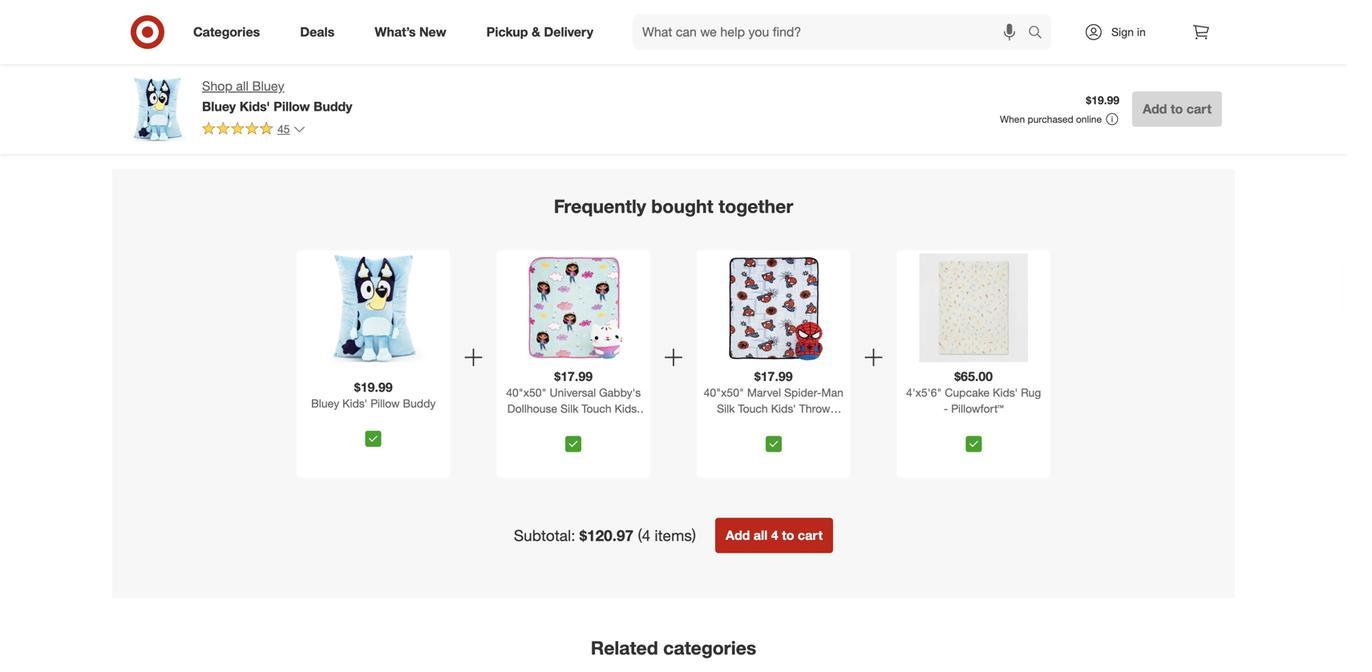 Task type: vqa. For each thing, say whether or not it's contained in the screenshot.
the ratings
no



Task type: locate. For each thing, give the bounding box(es) containing it.
0 horizontal spatial 40"x50"
[[506, 386, 547, 400]]

blanket down marvel
[[715, 418, 752, 432]]

0 vertical spatial hugger
[[797, 418, 834, 432]]

throw
[[800, 402, 831, 416], [517, 418, 548, 432]]

all
[[236, 78, 249, 94], [754, 528, 768, 543]]

1 horizontal spatial plush
[[865, 19, 893, 33]]

pokemon for pokemon charmander sleeping kids' plush buddy
[[790, 5, 837, 19]]

minecraft for pillow
[[953, 0, 1001, 7]]

2 touch from the left
[[738, 402, 768, 416]]

hugger
[[797, 418, 834, 432], [555, 434, 592, 448]]

touch down gabby's
[[582, 402, 612, 416]]

add down turtles
[[142, 51, 160, 63]]

0 vertical spatial throw
[[800, 402, 831, 416]]

1 silk from the left
[[561, 402, 579, 416]]

0 horizontal spatial add
[[142, 51, 160, 63]]

minecraft ghast kids' pillow buddy
[[953, 0, 1062, 21]]

0 horizontal spatial hd
[[614, 418, 630, 432]]

blanket down universal on the bottom
[[552, 418, 589, 432]]

hd down spider-
[[777, 418, 793, 432]]

0 vertical spatial to
[[163, 51, 172, 63]]

silk inside $17.99 40"x50" marvel spider-man silk touch kids' throw blanket and hd hugger
[[717, 402, 735, 416]]

sleeping up deals
[[298, 7, 343, 21]]

related categories
[[591, 637, 757, 659]]

pokemon inside pokemon snorlax sleeping kids' plush buddy
[[298, 0, 346, 7]]

2 vertical spatial add
[[726, 528, 750, 543]]

blanket inside $17.99 40"x50" universal gabby's dollhouse silk touch kids' throw blanket and hd hugger
[[552, 418, 589, 432]]

1 vertical spatial cart
[[1187, 101, 1212, 117]]

1 vertical spatial bluey
[[202, 99, 236, 114]]

2 $17.99 from the left
[[755, 369, 793, 384]]

40"x50"
[[506, 386, 547, 400], [704, 386, 745, 400]]

$17.99 up universal on the bottom
[[555, 369, 593, 384]]

cart for bottom add to cart button
[[1187, 101, 1212, 117]]

$19.99 inside $19.99 bluey kids' pillow buddy
[[354, 379, 393, 395]]

minecraft left the ghast
[[953, 0, 1001, 7]]

$17.99
[[555, 369, 593, 384], [755, 369, 793, 384]]

teenage mutant ninja turtles leonardo kids' pillow buddy
[[135, 0, 247, 35]]

together
[[719, 195, 794, 218]]

sleeping for pokemon charmander sleeping kids' plush buddy
[[790, 19, 834, 33]]

2 and from the left
[[755, 418, 774, 432]]

0 horizontal spatial sleeping
[[298, 7, 343, 21]]

0 horizontal spatial bluey
[[202, 99, 236, 114]]

1 minecraft from the left
[[626, 0, 673, 7]]

touch down marvel
[[738, 402, 768, 416]]

silk for $17.99 40"x50" marvel spider-man silk touch kids' throw blanket and hd hugger
[[717, 402, 735, 416]]

and
[[592, 418, 611, 432], [755, 418, 774, 432]]

pillow inside shop all bluey bluey kids' pillow buddy
[[274, 99, 310, 114]]

items)
[[655, 526, 696, 545]]

pickup & delivery
[[487, 24, 594, 40]]

add inside button
[[726, 528, 750, 543]]

0 vertical spatial cart
[[175, 51, 194, 63]]

0 horizontal spatial $19.99
[[354, 379, 393, 395]]

0 horizontal spatial blanket
[[552, 418, 589, 432]]

cart
[[175, 51, 194, 63], [1187, 101, 1212, 117], [798, 528, 823, 543]]

1 horizontal spatial all
[[754, 528, 768, 543]]

and down marvel
[[755, 418, 774, 432]]

1 horizontal spatial $19.99
[[1087, 93, 1120, 107]]

categories
[[664, 637, 757, 659]]

2 hd from the left
[[777, 418, 793, 432]]

shop all bluey bluey kids' pillow buddy
[[202, 78, 353, 114]]

0 horizontal spatial all
[[236, 78, 249, 94]]

1 horizontal spatial blanket
[[715, 418, 752, 432]]

1 40"x50" from the left
[[506, 386, 547, 400]]

pokemon inside pokemon charmander sleeping kids' plush buddy
[[790, 5, 837, 19]]

$19.99 up bluey kids' pillow buddy link
[[354, 379, 393, 395]]

0 horizontal spatial throw
[[517, 418, 548, 432]]

bluey
[[252, 78, 285, 94], [202, 99, 236, 114], [311, 396, 339, 410]]

0 horizontal spatial cart
[[175, 51, 194, 63]]

sign
[[1112, 25, 1135, 39]]

1 horizontal spatial hugger
[[797, 418, 834, 432]]

40"x50" inside $17.99 40"x50" marvel spider-man silk touch kids' throw blanket and hd hugger
[[704, 386, 745, 400]]

1 horizontal spatial and
[[755, 418, 774, 432]]

2 horizontal spatial add
[[1143, 101, 1168, 117]]

buddy
[[686, 7, 719, 21], [985, 7, 1018, 21], [167, 21, 200, 35], [298, 21, 331, 35], [790, 33, 822, 47], [314, 99, 353, 114], [403, 396, 436, 410]]

1 horizontal spatial to
[[782, 528, 795, 543]]

add all 4 to cart button
[[716, 518, 834, 553]]

hd inside $17.99 40"x50" universal gabby's dollhouse silk touch kids' throw blanket and hd hugger
[[614, 418, 630, 432]]

2 vertical spatial to
[[782, 528, 795, 543]]

and down gabby's
[[592, 418, 611, 432]]

in
[[1138, 25, 1146, 39]]

minecraft inside "minecraft creeper 14"x7" kids' pillow buddy green"
[[626, 0, 673, 7]]

2 vertical spatial cart
[[798, 528, 823, 543]]

add to cart button
[[135, 44, 201, 70], [1133, 91, 1223, 127]]

0 vertical spatial add
[[142, 51, 160, 63]]

1 horizontal spatial throw
[[800, 402, 831, 416]]

40"x50" universal gabby's dollhouse silk touch kids' throw blanket and hd hugger image
[[519, 253, 628, 362]]

mutant
[[180, 0, 216, 7]]

categories
[[193, 24, 260, 40]]

creeper
[[677, 0, 718, 7]]

what's new
[[375, 24, 447, 40]]

1 horizontal spatial hd
[[777, 418, 793, 432]]

1 vertical spatial $19.99
[[354, 379, 393, 395]]

touch
[[582, 402, 612, 416], [738, 402, 768, 416]]

minecraft inside minecraft ghast kids' pillow buddy
[[953, 0, 1001, 7]]

1 horizontal spatial add to cart
[[1143, 101, 1212, 117]]

hd inside $17.99 40"x50" marvel spider-man silk touch kids' throw blanket and hd hugger
[[777, 418, 793, 432]]

0 horizontal spatial hugger
[[555, 434, 592, 448]]

shop
[[202, 78, 233, 94]]

1 vertical spatial to
[[1171, 101, 1184, 117]]

40"x50" left marvel
[[704, 386, 745, 400]]

0 horizontal spatial $17.99
[[555, 369, 593, 384]]

hd down gabby's
[[614, 418, 630, 432]]

1 horizontal spatial minecraft
[[953, 0, 1001, 7]]

0 vertical spatial $19.99
[[1087, 93, 1120, 107]]

plush
[[374, 7, 402, 21], [865, 19, 893, 33]]

2 minecraft from the left
[[953, 0, 1001, 7]]

0 horizontal spatial and
[[592, 418, 611, 432]]

pokemon up deals link
[[298, 0, 346, 7]]

1 vertical spatial throw
[[517, 418, 548, 432]]

0 horizontal spatial pokemon
[[298, 0, 346, 7]]

1 horizontal spatial pokemon
[[790, 5, 837, 19]]

1 horizontal spatial 40"x50"
[[704, 386, 745, 400]]

hd
[[614, 418, 630, 432], [777, 418, 793, 432]]

spider-
[[785, 386, 822, 400]]

pokemon snorlax sleeping kids' plush buddy link
[[298, 0, 430, 35]]

buddy inside pokemon snorlax sleeping kids' plush buddy
[[298, 21, 331, 35]]

all right shop
[[236, 78, 249, 94]]

and inside $17.99 40"x50" universal gabby's dollhouse silk touch kids' throw blanket and hd hugger
[[592, 418, 611, 432]]

2 silk from the left
[[717, 402, 735, 416]]

when purchased online
[[1001, 113, 1103, 125]]

None checkbox
[[566, 436, 582, 452], [966, 436, 982, 452], [566, 436, 582, 452], [966, 436, 982, 452]]

kids' inside "minecraft creeper 14"x7" kids' pillow buddy green"
[[626, 7, 651, 21]]

pokemon snorlax sleeping kids' plush buddy
[[298, 0, 402, 35]]

sleeping left charmander
[[790, 19, 834, 33]]

add to cart
[[142, 51, 194, 63], [1143, 101, 1212, 117]]

hugger for $17.99 40"x50" universal gabby's dollhouse silk touch kids' throw blanket and hd hugger
[[555, 434, 592, 448]]

add left 4
[[726, 528, 750, 543]]

1 hd from the left
[[614, 418, 630, 432]]

hugger down spider-
[[797, 418, 834, 432]]

silk inside $17.99 40"x50" universal gabby's dollhouse silk touch kids' throw blanket and hd hugger
[[561, 402, 579, 416]]

hugger inside $17.99 40"x50" universal gabby's dollhouse silk touch kids' throw blanket and hd hugger
[[555, 434, 592, 448]]

(4
[[638, 526, 651, 545]]

hd for $17.99 40"x50" universal gabby's dollhouse silk touch kids' throw blanket and hd hugger
[[614, 418, 630, 432]]

1 $17.99 from the left
[[555, 369, 593, 384]]

45 link
[[202, 121, 306, 139]]

throw down dollhouse
[[517, 418, 548, 432]]

0 vertical spatial add to cart button
[[135, 44, 201, 70]]

blanket
[[552, 418, 589, 432], [715, 418, 752, 432]]

4'x5'6" cupcake kids' rug - pillowfort™ link
[[901, 385, 1048, 430]]

silk
[[561, 402, 579, 416], [717, 402, 735, 416]]

minecraft creeper 14"x7" kids' pillow buddy green
[[626, 0, 755, 21]]

0 vertical spatial all
[[236, 78, 249, 94]]

1 touch from the left
[[582, 402, 612, 416]]

14"x7"
[[721, 0, 755, 7]]

0 horizontal spatial silk
[[561, 402, 579, 416]]

categories link
[[180, 14, 280, 50]]

blanket for $17.99 40"x50" universal gabby's dollhouse silk touch kids' throw blanket and hd hugger
[[552, 418, 589, 432]]

hugger down universal on the bottom
[[555, 434, 592, 448]]

buddy inside pokemon charmander sleeping kids' plush buddy
[[790, 33, 822, 47]]

-
[[944, 402, 949, 416]]

1 horizontal spatial touch
[[738, 402, 768, 416]]

leonardo
[[171, 7, 219, 21]]

all left 4
[[754, 528, 768, 543]]

0 vertical spatial add to cart
[[142, 51, 194, 63]]

plush inside pokemon charmander sleeping kids' plush buddy
[[865, 19, 893, 33]]

frequently bought together
[[554, 195, 794, 218]]

universal
[[550, 386, 596, 400]]

40"x50" up dollhouse
[[506, 386, 547, 400]]

2 40"x50" from the left
[[704, 386, 745, 400]]

new
[[420, 24, 447, 40]]

to
[[163, 51, 172, 63], [1171, 101, 1184, 117], [782, 528, 795, 543]]

add right online
[[1143, 101, 1168, 117]]

0 horizontal spatial minecraft
[[626, 0, 673, 7]]

sleeping
[[298, 7, 343, 21], [790, 19, 834, 33]]

throw for $17.99 40"x50" marvel spider-man silk touch kids' throw blanket and hd hugger
[[800, 402, 831, 416]]

0 horizontal spatial plush
[[374, 7, 402, 21]]

touch for $17.99 40"x50" universal gabby's dollhouse silk touch kids' throw blanket and hd hugger
[[582, 402, 612, 416]]

kids' inside pokemon charmander sleeping kids' plush buddy
[[837, 19, 862, 33]]

and inside $17.99 40"x50" marvel spider-man silk touch kids' throw blanket and hd hugger
[[755, 418, 774, 432]]

hugger inside $17.99 40"x50" marvel spider-man silk touch kids' throw blanket and hd hugger
[[797, 418, 834, 432]]

image of bluey kids' pillow buddy image
[[125, 77, 189, 141]]

pokemon left charmander
[[790, 5, 837, 19]]

2 horizontal spatial bluey
[[311, 396, 339, 410]]

and for $17.99 40"x50" universal gabby's dollhouse silk touch kids' throw blanket and hd hugger
[[592, 418, 611, 432]]

None checkbox
[[366, 431, 382, 447], [766, 436, 782, 452], [366, 431, 382, 447], [766, 436, 782, 452]]

bluey kids' pillow buddy link
[[300, 395, 447, 424]]

1 blanket from the left
[[552, 418, 589, 432]]

to inside add all 4 to cart button
[[782, 528, 795, 543]]

cupcake
[[945, 386, 990, 400]]

buddy inside teenage mutant ninja turtles leonardo kids' pillow buddy
[[167, 21, 200, 35]]

1 vertical spatial add to cart button
[[1133, 91, 1223, 127]]

1 horizontal spatial $17.99
[[755, 369, 793, 384]]

40"x50" inside $17.99 40"x50" universal gabby's dollhouse silk touch kids' throw blanket and hd hugger
[[506, 386, 547, 400]]

throw inside $17.99 40"x50" universal gabby's dollhouse silk touch kids' throw blanket and hd hugger
[[517, 418, 548, 432]]

sleeping inside pokemon charmander sleeping kids' plush buddy
[[790, 19, 834, 33]]

1 vertical spatial add
[[1143, 101, 1168, 117]]

gabby's
[[599, 386, 641, 400]]

$19.99 up online
[[1087, 93, 1120, 107]]

add
[[142, 51, 160, 63], [1143, 101, 1168, 117], [726, 528, 750, 543]]

all inside shop all bluey bluey kids' pillow buddy
[[236, 78, 249, 94]]

throw down spider-
[[800, 402, 831, 416]]

plush inside pokemon snorlax sleeping kids' plush buddy
[[374, 7, 402, 21]]

2 horizontal spatial cart
[[1187, 101, 1212, 117]]

cart for the left add to cart button
[[175, 51, 194, 63]]

$17.99 up marvel
[[755, 369, 793, 384]]

pokemon
[[298, 0, 346, 7], [790, 5, 837, 19]]

1 vertical spatial hugger
[[555, 434, 592, 448]]

hugger for $17.99 40"x50" marvel spider-man silk touch kids' throw blanket and hd hugger
[[797, 418, 834, 432]]

0 vertical spatial bluey
[[252, 78, 285, 94]]

and for $17.99 40"x50" marvel spider-man silk touch kids' throw blanket and hd hugger
[[755, 418, 774, 432]]

0 horizontal spatial touch
[[582, 402, 612, 416]]

bluey kids' pillow buddy image
[[319, 253, 428, 362]]

$19.99
[[1087, 93, 1120, 107], [354, 379, 393, 395]]

4'x5'6"
[[907, 386, 942, 400]]

1 horizontal spatial add
[[726, 528, 750, 543]]

$17.99 inside $17.99 40"x50" universal gabby's dollhouse silk touch kids' throw blanket and hd hugger
[[555, 369, 593, 384]]

2 blanket from the left
[[715, 418, 752, 432]]

search
[[1021, 26, 1060, 41]]

touch inside $17.99 40"x50" universal gabby's dollhouse silk touch kids' throw blanket and hd hugger
[[582, 402, 612, 416]]

man
[[822, 386, 844, 400]]

pokemon charmander sleeping kids' plush buddy link
[[790, 0, 921, 47]]

1 horizontal spatial sleeping
[[790, 19, 834, 33]]

1 and from the left
[[592, 418, 611, 432]]

blanket inside $17.99 40"x50" marvel spider-man silk touch kids' throw blanket and hd hugger
[[715, 418, 752, 432]]

kids' inside the $65.00 4'x5'6" cupcake kids' rug - pillowfort™
[[993, 386, 1018, 400]]

sleeping inside pokemon snorlax sleeping kids' plush buddy
[[298, 7, 343, 21]]

0 horizontal spatial add to cart button
[[135, 44, 201, 70]]

touch inside $17.99 40"x50" marvel spider-man silk touch kids' throw blanket and hd hugger
[[738, 402, 768, 416]]

0 horizontal spatial to
[[163, 51, 172, 63]]

1 horizontal spatial add to cart button
[[1133, 91, 1223, 127]]

2 vertical spatial bluey
[[311, 396, 339, 410]]

1 horizontal spatial silk
[[717, 402, 735, 416]]

pokemon charmander sleeping kids' plush buddy
[[790, 5, 903, 47]]

minecraft left creeper
[[626, 0, 673, 7]]

dollhouse
[[508, 402, 558, 416]]

snorlax
[[349, 0, 387, 7]]

minecraft
[[626, 0, 673, 7], [953, 0, 1001, 7]]

all inside button
[[754, 528, 768, 543]]

throw inside $17.99 40"x50" marvel spider-man silk touch kids' throw blanket and hd hugger
[[800, 402, 831, 416]]

&
[[532, 24, 541, 40]]

teenage mutant ninja turtles leonardo kids' pillow buddy link
[[135, 0, 266, 35]]

ghast
[[1004, 0, 1034, 7]]

1 vertical spatial all
[[754, 528, 768, 543]]

pillow inside $19.99 bluey kids' pillow buddy
[[371, 396, 400, 410]]

$17.99 inside $17.99 40"x50" marvel spider-man silk touch kids' throw blanket and hd hugger
[[755, 369, 793, 384]]



Task type: describe. For each thing, give the bounding box(es) containing it.
search button
[[1021, 14, 1060, 53]]

kids' inside $17.99 40"x50" marvel spider-man silk touch kids' throw blanket and hd hugger
[[772, 402, 797, 416]]

teenage
[[135, 0, 177, 7]]

blanket for $17.99 40"x50" marvel spider-man silk touch kids' throw blanket and hd hugger
[[715, 418, 752, 432]]

touch for $17.99 40"x50" marvel spider-man silk touch kids' throw blanket and hd hugger
[[738, 402, 768, 416]]

add all 4 to cart
[[726, 528, 823, 543]]

minecraft ghast kids' pillow buddy link
[[953, 0, 1085, 21]]

buddy inside shop all bluey bluey kids' pillow buddy
[[314, 99, 353, 114]]

pokemon for pokemon snorlax sleeping kids' plush buddy
[[298, 0, 346, 7]]

pillow inside "minecraft creeper 14"x7" kids' pillow buddy green"
[[654, 7, 683, 21]]

turtles
[[135, 7, 168, 21]]

delivery
[[544, 24, 594, 40]]

purchased
[[1028, 113, 1074, 125]]

buddy inside minecraft ghast kids' pillow buddy
[[985, 7, 1018, 21]]

40"x50" marvel spider-man silk touch kids' throw blanket and hd hugger link
[[700, 385, 848, 432]]

40"x50" for $17.99 40"x50" marvel spider-man silk touch kids' throw blanket and hd hugger
[[704, 386, 745, 400]]

all for add
[[754, 528, 768, 543]]

pillow inside teenage mutant ninja turtles leonardo kids' pillow buddy
[[135, 21, 164, 35]]

kids' inside $17.99 40"x50" universal gabby's dollhouse silk touch kids' throw blanket and hd hugger
[[615, 402, 640, 416]]

subtotal: $120.97 (4 items)
[[514, 526, 696, 545]]

plush for charmander
[[865, 19, 893, 33]]

bought
[[652, 195, 714, 218]]

pillow inside minecraft ghast kids' pillow buddy
[[953, 7, 982, 21]]

green
[[722, 7, 753, 21]]

sleeping for pokemon snorlax sleeping kids' plush buddy
[[298, 7, 343, 21]]

silk for $17.99 40"x50" universal gabby's dollhouse silk touch kids' throw blanket and hd hugger
[[561, 402, 579, 416]]

$19.99 for $19.99
[[1087, 93, 1120, 107]]

online
[[1077, 113, 1103, 125]]

pickup
[[487, 24, 528, 40]]

pillowfort™
[[952, 402, 1004, 416]]

40"x50" for $17.99 40"x50" universal gabby's dollhouse silk touch kids' throw blanket and hd hugger
[[506, 386, 547, 400]]

$17.99 for $17.99 40"x50" universal gabby's dollhouse silk touch kids' throw blanket and hd hugger
[[555, 369, 593, 384]]

deals
[[300, 24, 335, 40]]

45
[[278, 122, 290, 136]]

marvel
[[748, 386, 782, 400]]

1 horizontal spatial bluey
[[252, 78, 285, 94]]

4'x5'6" cupcake kids' rug - pillowfort™ image
[[920, 253, 1029, 362]]

$120.97
[[580, 526, 634, 545]]

sign in link
[[1071, 14, 1171, 50]]

kids' inside pokemon snorlax sleeping kids' plush buddy
[[346, 7, 371, 21]]

$65.00 4'x5'6" cupcake kids' rug - pillowfort™
[[907, 369, 1042, 416]]

kids' inside minecraft ghast kids' pillow buddy
[[1037, 0, 1062, 7]]

buddy inside "minecraft creeper 14"x7" kids' pillow buddy green"
[[686, 7, 719, 21]]

minecraft creeper 14"x7" kids' pillow buddy green link
[[626, 0, 757, 21]]

what's new link
[[361, 14, 467, 50]]

What can we help you find? suggestions appear below search field
[[633, 14, 1033, 50]]

1 horizontal spatial cart
[[798, 528, 823, 543]]

subtotal:
[[514, 526, 576, 545]]

minecraft for kids'
[[626, 0, 673, 7]]

$65.00
[[955, 369, 993, 384]]

kids' inside teenage mutant ninja turtles leonardo kids' pillow buddy
[[222, 7, 247, 21]]

frequently
[[554, 195, 647, 218]]

pickup & delivery link
[[473, 14, 614, 50]]

40"x50" marvel spider-man silk touch kids' throw blanket and hd hugger image
[[720, 253, 828, 362]]

rug
[[1022, 386, 1042, 400]]

deals link
[[287, 14, 355, 50]]

2 horizontal spatial to
[[1171, 101, 1184, 117]]

charmander
[[840, 5, 903, 19]]

4
[[772, 528, 779, 543]]

$19.99 bluey kids' pillow buddy
[[311, 379, 436, 410]]

ninja
[[219, 0, 244, 7]]

sign in
[[1112, 25, 1146, 39]]

$17.99 40"x50" universal gabby's dollhouse silk touch kids' throw blanket and hd hugger
[[506, 369, 641, 448]]

$19.99 for $19.99 bluey kids' pillow buddy
[[354, 379, 393, 395]]

kids' inside shop all bluey bluey kids' pillow buddy
[[240, 99, 270, 114]]

1 vertical spatial add to cart
[[1143, 101, 1212, 117]]

when
[[1001, 113, 1026, 125]]

what's
[[375, 24, 416, 40]]

buddy inside $19.99 bluey kids' pillow buddy
[[403, 396, 436, 410]]

hd for $17.99 40"x50" marvel spider-man silk touch kids' throw blanket and hd hugger
[[777, 418, 793, 432]]

40"x50" universal gabby's dollhouse silk touch kids' throw blanket and hd hugger link
[[500, 385, 647, 448]]

plush for snorlax
[[374, 7, 402, 21]]

bluey inside $19.99 bluey kids' pillow buddy
[[311, 396, 339, 410]]

0 horizontal spatial add to cart
[[142, 51, 194, 63]]

$17.99 for $17.99 40"x50" marvel spider-man silk touch kids' throw blanket and hd hugger
[[755, 369, 793, 384]]

$17.99 40"x50" marvel spider-man silk touch kids' throw blanket and hd hugger
[[704, 369, 844, 432]]

kids' inside $19.99 bluey kids' pillow buddy
[[343, 396, 368, 410]]

throw for $17.99 40"x50" universal gabby's dollhouse silk touch kids' throw blanket and hd hugger
[[517, 418, 548, 432]]

all for shop
[[236, 78, 249, 94]]

related
[[591, 637, 659, 659]]



